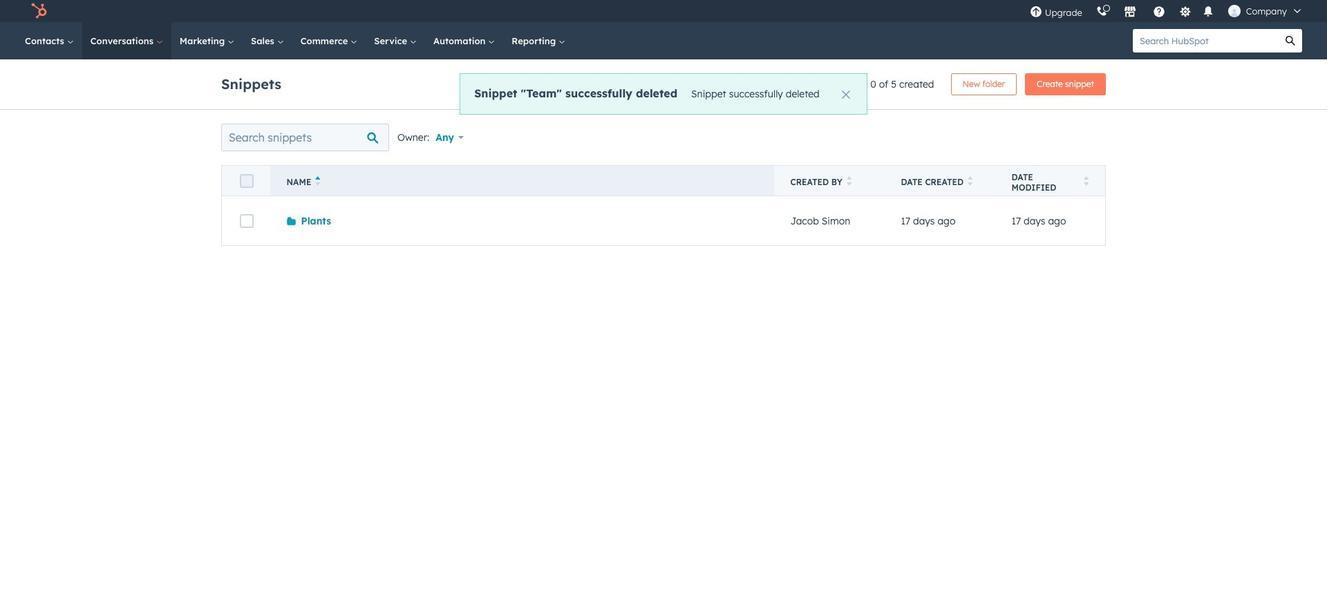 Task type: vqa. For each thing, say whether or not it's contained in the screenshot.
top Newsreader
no



Task type: describe. For each thing, give the bounding box(es) containing it.
Search search field
[[221, 124, 389, 151]]

ascending sort. press to sort descending. image
[[315, 176, 321, 186]]

press to sort. image for first press to sort. element from right
[[1083, 176, 1089, 186]]

1 press to sort. element from the left
[[847, 176, 852, 188]]

press to sort. image
[[847, 176, 852, 186]]

close image
[[842, 91, 850, 99]]

2 press to sort. element from the left
[[968, 176, 973, 188]]

jacob simon image
[[1228, 5, 1241, 17]]



Task type: locate. For each thing, give the bounding box(es) containing it.
1 horizontal spatial press to sort. element
[[968, 176, 973, 188]]

press to sort. element
[[847, 176, 852, 188], [968, 176, 973, 188], [1083, 176, 1089, 188]]

banner
[[221, 69, 1106, 95]]

menu
[[1023, 0, 1311, 22]]

alert
[[460, 73, 867, 115]]

ascending sort. press to sort descending. element
[[315, 176, 321, 188]]

0 horizontal spatial press to sort. element
[[847, 176, 852, 188]]

0 horizontal spatial press to sort. image
[[968, 176, 973, 186]]

press to sort. image for second press to sort. element from the left
[[968, 176, 973, 186]]

2 horizontal spatial press to sort. element
[[1083, 176, 1089, 188]]

1 press to sort. image from the left
[[968, 176, 973, 186]]

press to sort. image
[[968, 176, 973, 186], [1083, 176, 1089, 186]]

1 horizontal spatial press to sort. image
[[1083, 176, 1089, 186]]

marketplaces image
[[1124, 6, 1136, 19]]

Search HubSpot search field
[[1133, 29, 1279, 53]]

2 press to sort. image from the left
[[1083, 176, 1089, 186]]

3 press to sort. element from the left
[[1083, 176, 1089, 188]]



